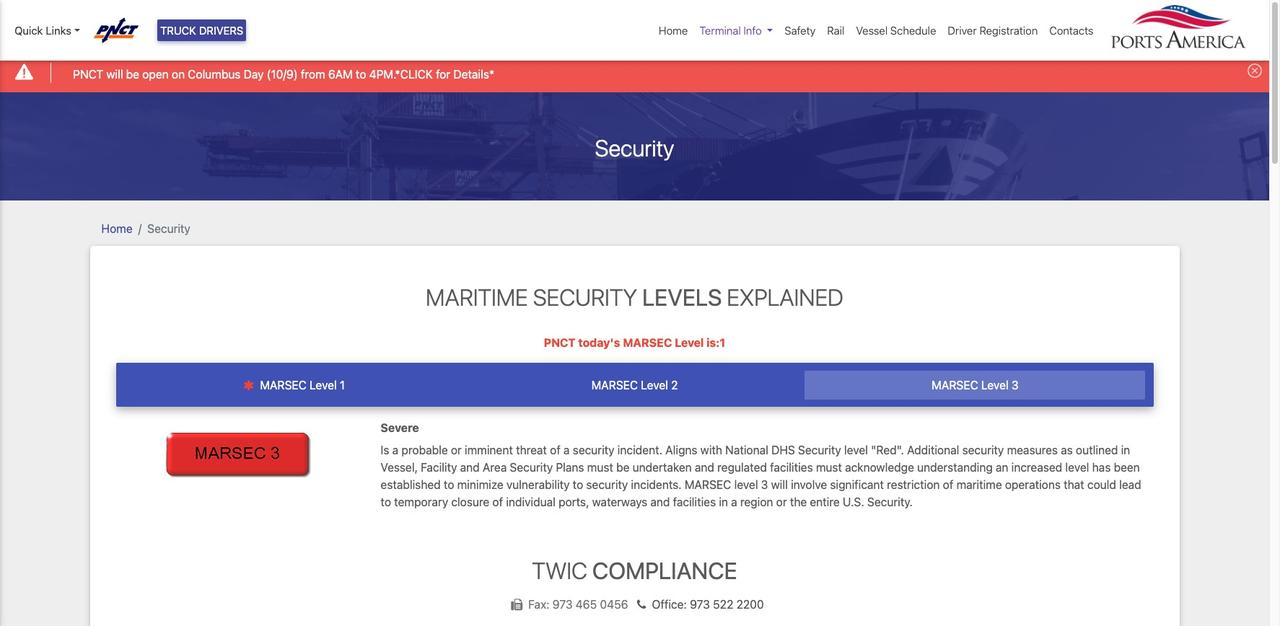 Task type: locate. For each thing, give the bounding box(es) containing it.
national
[[726, 444, 769, 457]]

terminal
[[700, 24, 741, 37]]

pnct for pnct today's marsec level is:1
[[544, 336, 576, 349]]

3 up measures
[[1012, 379, 1019, 392]]

of up plans
[[550, 444, 561, 457]]

waterways
[[593, 496, 648, 509]]

2 973 from the left
[[690, 599, 710, 612]]

or
[[451, 444, 462, 457], [777, 496, 788, 509]]

threat
[[516, 444, 547, 457]]

522
[[713, 599, 734, 612]]

2 vertical spatial level
[[735, 478, 759, 491]]

marsec down with
[[685, 478, 732, 491]]

to
[[356, 68, 366, 81], [444, 478, 455, 491], [573, 478, 584, 491], [381, 496, 391, 509]]

regulated
[[718, 461, 768, 474]]

1 vertical spatial home
[[101, 222, 133, 235]]

0 vertical spatial or
[[451, 444, 462, 457]]

or up facility
[[451, 444, 462, 457]]

security
[[595, 134, 675, 161], [147, 222, 191, 235], [533, 283, 638, 311], [799, 444, 842, 457], [510, 461, 553, 474]]

open
[[142, 68, 169, 81]]

entire
[[810, 496, 840, 509]]

1 horizontal spatial be
[[617, 461, 630, 474]]

1 horizontal spatial must
[[817, 461, 843, 474]]

and down with
[[695, 461, 715, 474]]

marsec level 1
[[257, 379, 345, 392]]

1 vertical spatial 3
[[762, 478, 769, 491]]

0 vertical spatial 3
[[1012, 379, 1019, 392]]

a up plans
[[564, 444, 570, 457]]

1 horizontal spatial a
[[564, 444, 570, 457]]

must
[[588, 461, 614, 474], [817, 461, 843, 474]]

0 vertical spatial level
[[845, 444, 869, 457]]

vessel schedule
[[857, 24, 937, 37]]

in left region
[[719, 496, 729, 509]]

level inside marsec level 1 link
[[310, 379, 337, 392]]

operations
[[1006, 478, 1061, 491]]

dhs
[[772, 444, 796, 457]]

0 horizontal spatial or
[[451, 444, 462, 457]]

in up been
[[1122, 444, 1131, 457]]

be left open
[[126, 68, 139, 81]]

1 horizontal spatial home
[[659, 24, 688, 37]]

marsec level 2 link
[[465, 371, 805, 400]]

2 horizontal spatial a
[[732, 496, 738, 509]]

level up that
[[1066, 461, 1090, 474]]

of down minimize
[[493, 496, 503, 509]]

1 horizontal spatial will
[[772, 478, 788, 491]]

0 horizontal spatial must
[[588, 461, 614, 474]]

could
[[1088, 478, 1117, 491]]

pnct down quick links link
[[73, 68, 103, 81]]

contacts link
[[1044, 17, 1100, 44]]

marsec inside is a probable or imminent threat of a security incident. aligns with national dhs security level "red". additional security measures as outlined in vessel, facility and area security plans must be undertaken and regulated facilities must acknowledge understanding an increased level has been established to minimize vulnerability to security incidents. marsec level 3 will involve significant restriction of maritime operations that could lead to temporary closure of individual ports, waterways and facilities in a region or the entire u.s. security.
[[685, 478, 732, 491]]

marsec level 2
[[592, 379, 678, 392]]

maritime
[[957, 478, 1003, 491]]

3
[[1012, 379, 1019, 392], [762, 478, 769, 491]]

will inside is a probable or imminent threat of a security incident. aligns with national dhs security level "red". additional security measures as outlined in vessel, facility and area security plans must be undertaken and regulated facilities must acknowledge understanding an increased level has been established to minimize vulnerability to security incidents. marsec level 3 will involve significant restriction of maritime operations that could lead to temporary closure of individual ports, waterways and facilities in a region or the entire u.s. security.
[[772, 478, 788, 491]]

0 vertical spatial will
[[106, 68, 123, 81]]

an
[[996, 461, 1009, 474]]

pnct left the today's
[[544, 336, 576, 349]]

level inside "marsec level 2" link
[[641, 379, 669, 392]]

is a probable or imminent threat of a security incident. aligns with national dhs security level "red". additional security measures as outlined in vessel, facility and area security plans must be undertaken and regulated facilities must acknowledge understanding an increased level has been established to minimize vulnerability to security incidents. marsec level 3 will involve significant restriction of maritime operations that could lead to temporary closure of individual ports, waterways and facilities in a region or the entire u.s. security.
[[381, 444, 1142, 509]]

a right is
[[393, 444, 399, 457]]

explained
[[727, 283, 844, 311]]

0 vertical spatial be
[[126, 68, 139, 81]]

vessel,
[[381, 461, 418, 474]]

marsec for marsec level 3
[[932, 379, 979, 392]]

1 horizontal spatial 3
[[1012, 379, 1019, 392]]

1 vertical spatial be
[[617, 461, 630, 474]]

0 vertical spatial pnct
[[73, 68, 103, 81]]

0 horizontal spatial 973
[[553, 599, 573, 612]]

marsec up 'additional'
[[932, 379, 979, 392]]

pnct inside 'link'
[[73, 68, 103, 81]]

973 left 522
[[690, 599, 710, 612]]

marsec up marsec level 2 at the bottom
[[623, 336, 673, 349]]

a left region
[[732, 496, 738, 509]]

2 horizontal spatial of
[[944, 478, 954, 491]]

marsec down the today's
[[592, 379, 638, 392]]

been
[[1115, 461, 1141, 474]]

1 horizontal spatial facilities
[[771, 461, 814, 474]]

details*
[[454, 68, 495, 81]]

0456
[[600, 599, 629, 612]]

0 horizontal spatial 3
[[762, 478, 769, 491]]

and up minimize
[[460, 461, 480, 474]]

to down established at the left bottom of page
[[381, 496, 391, 509]]

marsec
[[623, 336, 673, 349], [260, 379, 307, 392], [592, 379, 638, 392], [932, 379, 979, 392], [685, 478, 732, 491]]

0 horizontal spatial home link
[[101, 222, 133, 235]]

marsec left 1
[[260, 379, 307, 392]]

1 vertical spatial or
[[777, 496, 788, 509]]

0 horizontal spatial in
[[719, 496, 729, 509]]

level inside marsec level 3 "link"
[[982, 379, 1009, 392]]

area
[[483, 461, 507, 474]]

1 horizontal spatial 973
[[690, 599, 710, 612]]

acknowledge
[[846, 461, 915, 474]]

additional
[[908, 444, 960, 457]]

must right plans
[[588, 461, 614, 474]]

security up plans
[[573, 444, 615, 457]]

1 horizontal spatial home link
[[653, 17, 694, 44]]

must up involve
[[817, 461, 843, 474]]

columbus
[[188, 68, 241, 81]]

level down regulated
[[735, 478, 759, 491]]

2 vertical spatial of
[[493, 496, 503, 509]]

tab list
[[116, 363, 1154, 408]]

0 horizontal spatial will
[[106, 68, 123, 81]]

pnct will be open on columbus day (10/9) from 6am to 4pm.*click for details* alert
[[0, 53, 1270, 92]]

0 vertical spatial home link
[[653, 17, 694, 44]]

to right 6am
[[356, 68, 366, 81]]

vessel schedule link
[[851, 17, 943, 44]]

levels
[[643, 283, 722, 311]]

1 vertical spatial in
[[719, 496, 729, 509]]

2 horizontal spatial and
[[695, 461, 715, 474]]

be down 'incident.'
[[617, 461, 630, 474]]

driver registration link
[[943, 17, 1044, 44]]

1 973 from the left
[[553, 599, 573, 612]]

0 horizontal spatial pnct
[[73, 68, 103, 81]]

1 vertical spatial home link
[[101, 222, 133, 235]]

pnct
[[73, 68, 103, 81], [544, 336, 576, 349]]

of
[[550, 444, 561, 457], [944, 478, 954, 491], [493, 496, 503, 509]]

973
[[553, 599, 573, 612], [690, 599, 710, 612]]

1 horizontal spatial pnct
[[544, 336, 576, 349]]

office: 973 522 2200 link
[[632, 599, 765, 612]]

0 vertical spatial in
[[1122, 444, 1131, 457]]

and down incidents.
[[651, 496, 670, 509]]

2 horizontal spatial level
[[1066, 461, 1090, 474]]

will left open
[[106, 68, 123, 81]]

security up an
[[963, 444, 1005, 457]]

facilities down dhs
[[771, 461, 814, 474]]

closure
[[452, 496, 490, 509]]

1 vertical spatial facilities
[[673, 496, 716, 509]]

pnct for pnct will be open on columbus day (10/9) from 6am to 4pm.*click for details*
[[73, 68, 103, 81]]

0 vertical spatial of
[[550, 444, 561, 457]]

level
[[675, 336, 704, 349], [310, 379, 337, 392], [641, 379, 669, 392], [982, 379, 1009, 392]]

973 right fax:
[[553, 599, 573, 612]]

increased
[[1012, 461, 1063, 474]]

facilities
[[771, 461, 814, 474], [673, 496, 716, 509]]

office: 973 522 2200
[[652, 599, 765, 612]]

maritime security levels explained
[[426, 283, 844, 311]]

pnct will be open on columbus day (10/9) from 6am to 4pm.*click for details*
[[73, 68, 495, 81]]

1 vertical spatial pnct
[[544, 336, 576, 349]]

the
[[791, 496, 807, 509]]

1 horizontal spatial of
[[550, 444, 561, 457]]

will up region
[[772, 478, 788, 491]]

or left the
[[777, 496, 788, 509]]

3 inside is a probable or imminent threat of a security incident. aligns with national dhs security level "red". additional security measures as outlined in vessel, facility and area security plans must be undertaken and regulated facilities must acknowledge understanding an increased level has been established to minimize vulnerability to security incidents. marsec level 3 will involve significant restriction of maritime operations that could lead to temporary closure of individual ports, waterways and facilities in a region or the entire u.s. security.
[[762, 478, 769, 491]]

quick links
[[14, 24, 71, 37]]

safety
[[785, 24, 816, 37]]

twic
[[532, 557, 588, 585]]

1 vertical spatial of
[[944, 478, 954, 491]]

level up acknowledge
[[845, 444, 869, 457]]

marsec level 3
[[932, 379, 1019, 392]]

and
[[460, 461, 480, 474], [695, 461, 715, 474], [651, 496, 670, 509]]

severe
[[381, 422, 419, 435]]

0 horizontal spatial be
[[126, 68, 139, 81]]

aligns
[[666, 444, 698, 457]]

3 inside "link"
[[1012, 379, 1019, 392]]

2
[[672, 379, 678, 392]]

1 vertical spatial will
[[772, 478, 788, 491]]

from
[[301, 68, 325, 81]]

1 must from the left
[[588, 461, 614, 474]]

marsec inside "link"
[[932, 379, 979, 392]]

today's
[[579, 336, 621, 349]]

of down understanding
[[944, 478, 954, 491]]

as
[[1062, 444, 1074, 457]]

0 horizontal spatial facilities
[[673, 496, 716, 509]]

3 up region
[[762, 478, 769, 491]]

facilities down incidents.
[[673, 496, 716, 509]]

u.s.
[[843, 496, 865, 509]]



Task type: describe. For each thing, give the bounding box(es) containing it.
incident.
[[618, 444, 663, 457]]

office:
[[652, 599, 687, 612]]

quick links link
[[14, 22, 80, 39]]

pnct today's marsec level is:1
[[544, 336, 726, 349]]

marsec for marsec level 1
[[260, 379, 307, 392]]

temporary
[[394, 496, 449, 509]]

individual
[[506, 496, 556, 509]]

1 horizontal spatial or
[[777, 496, 788, 509]]

be inside is a probable or imminent threat of a security incident. aligns with national dhs security level "red". additional security measures as outlined in vessel, facility and area security plans must be undertaken and regulated facilities must acknowledge understanding an increased level has been established to minimize vulnerability to security incidents. marsec level 3 will involve significant restriction of maritime operations that could lead to temporary closure of individual ports, waterways and facilities in a region or the entire u.s. security.
[[617, 461, 630, 474]]

1 vertical spatial level
[[1066, 461, 1090, 474]]

fax: 973 465 0456
[[529, 599, 632, 612]]

facility
[[421, 461, 457, 474]]

vulnerability
[[507, 478, 570, 491]]

security.
[[868, 496, 913, 509]]

0 vertical spatial home
[[659, 24, 688, 37]]

to inside 'link'
[[356, 68, 366, 81]]

vessel
[[857, 24, 888, 37]]

0 horizontal spatial level
[[735, 478, 759, 491]]

pnct will be open on columbus day (10/9) from 6am to 4pm.*click for details* link
[[73, 65, 495, 83]]

fax:
[[529, 599, 550, 612]]

marsec for marsec level 2
[[592, 379, 638, 392]]

has
[[1093, 461, 1112, 474]]

is
[[381, 444, 390, 457]]

incidents.
[[631, 478, 682, 491]]

links
[[46, 24, 71, 37]]

involve
[[791, 478, 828, 491]]

to down facility
[[444, 478, 455, 491]]

significant
[[831, 478, 885, 491]]

973 for office:
[[690, 599, 710, 612]]

with
[[701, 444, 723, 457]]

quick
[[14, 24, 43, 37]]

2 must from the left
[[817, 461, 843, 474]]

maritime
[[426, 283, 528, 311]]

phone image
[[632, 599, 652, 611]]

twic compliance
[[532, 557, 738, 585]]

terminal info
[[700, 24, 762, 37]]

established
[[381, 478, 441, 491]]

will inside 'link'
[[106, 68, 123, 81]]

465
[[576, 599, 597, 612]]

tab list containing marsec level 1
[[116, 363, 1154, 408]]

close image
[[1248, 64, 1263, 78]]

6am
[[328, 68, 353, 81]]

0 horizontal spatial and
[[460, 461, 480, 474]]

region
[[741, 496, 774, 509]]

level for marsec level 2
[[641, 379, 669, 392]]

that
[[1064, 478, 1085, 491]]

0 vertical spatial facilities
[[771, 461, 814, 474]]

safety link
[[779, 17, 822, 44]]

minimize
[[458, 478, 504, 491]]

marsec level 1 link
[[124, 371, 465, 400]]

lead
[[1120, 478, 1142, 491]]

(10/9)
[[267, 68, 298, 81]]

driver
[[948, 24, 977, 37]]

drivers
[[199, 24, 244, 37]]

contacts
[[1050, 24, 1094, 37]]

info
[[744, 24, 762, 37]]

truck
[[160, 24, 196, 37]]

registration
[[980, 24, 1039, 37]]

0 horizontal spatial home
[[101, 222, 133, 235]]

1
[[340, 379, 345, 392]]

on
[[172, 68, 185, 81]]

truck drivers link
[[157, 19, 246, 41]]

undertaken
[[633, 461, 692, 474]]

understanding
[[918, 461, 993, 474]]

truck drivers
[[160, 24, 244, 37]]

terminal info link
[[694, 17, 779, 44]]

2200
[[737, 599, 765, 612]]

is:1
[[707, 336, 726, 349]]

rail
[[828, 24, 845, 37]]

1 horizontal spatial and
[[651, 496, 670, 509]]

level for marsec level 3
[[982, 379, 1009, 392]]

schedule
[[891, 24, 937, 37]]

4pm.*click
[[369, 68, 433, 81]]

probable
[[402, 444, 448, 457]]

measures
[[1008, 444, 1059, 457]]

ports,
[[559, 496, 590, 509]]

restriction
[[888, 478, 941, 491]]

1 horizontal spatial in
[[1122, 444, 1131, 457]]

1 horizontal spatial level
[[845, 444, 869, 457]]

0 horizontal spatial of
[[493, 496, 503, 509]]

imminent
[[465, 444, 513, 457]]

level for marsec level 1
[[310, 379, 337, 392]]

plans
[[556, 461, 585, 474]]

be inside pnct will be open on columbus day (10/9) from 6am to 4pm.*click for details* 'link'
[[126, 68, 139, 81]]

for
[[436, 68, 451, 81]]

driver registration
[[948, 24, 1039, 37]]

to up "ports,"
[[573, 478, 584, 491]]

973 for fax:
[[553, 599, 573, 612]]

0 horizontal spatial a
[[393, 444, 399, 457]]

security up waterways
[[587, 478, 628, 491]]



Task type: vqa. For each thing, say whether or not it's contained in the screenshot.
the right 3
yes



